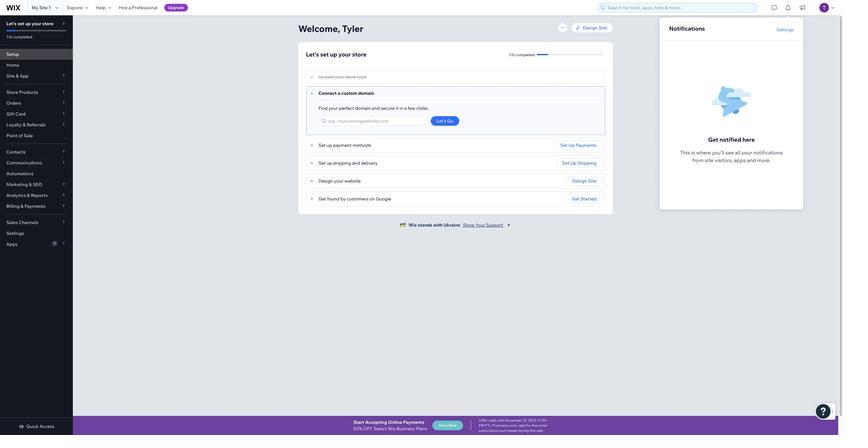 Task type: vqa. For each thing, say whether or not it's contained in the screenshot.
the top THE LET'S SET UP YOUR STORE
yes



Task type: describe. For each thing, give the bounding box(es) containing it.
communications
[[6, 160, 42, 166]]

set up payments button
[[555, 141, 603, 150]]

accepting
[[365, 420, 387, 426]]

for
[[527, 424, 531, 428]]

ukraine
[[444, 223, 461, 228]]

payments for set up payments
[[576, 143, 597, 148]]

orders button
[[0, 98, 73, 109]]

you'll
[[712, 150, 725, 156]]

notified
[[720, 136, 742, 144]]

design site button
[[567, 177, 603, 186]]

store products
[[6, 90, 38, 95]]

contacts
[[6, 149, 26, 155]]

a for professional
[[129, 5, 131, 11]]

sale.
[[537, 429, 544, 434]]

visitors,
[[715, 157, 733, 164]]

setup
[[6, 51, 19, 57]]

started
[[581, 196, 597, 202]]

your right update
[[335, 74, 344, 80]]

up left payment on the left
[[327, 143, 332, 148]]

by
[[341, 196, 346, 202]]

on
[[370, 196, 375, 202]]

marketing & seo button
[[0, 179, 73, 190]]

store
[[6, 90, 18, 95]]

site inside button
[[588, 178, 597, 184]]

this
[[530, 429, 536, 434]]

1 vertical spatial store
[[352, 51, 367, 58]]

few
[[408, 106, 415, 111]]

and inside this is where you'll see all your notifications from site visitors, apps and more.
[[747, 157, 756, 164]]

online
[[388, 420, 402, 426]]

access
[[40, 424, 54, 430]]

all
[[735, 150, 741, 156]]

get for get found by customers on google
[[319, 196, 326, 202]]

& for analytics
[[27, 193, 30, 199]]

plans
[[416, 427, 428, 432]]

analytics & reports
[[6, 193, 48, 199]]

your up "update your store type"
[[339, 51, 351, 58]]

1/6 completed inside sidebar element
[[6, 35, 32, 39]]

more.
[[758, 157, 771, 164]]

save now button
[[433, 421, 463, 431]]

e.g., mystunningwebsite.com field
[[327, 117, 424, 126]]

15,
[[523, 419, 528, 423]]

up for payments
[[569, 143, 575, 148]]

marketing & seo
[[6, 182, 42, 188]]

custom
[[341, 90, 357, 96]]

apps
[[6, 242, 18, 247]]

the
[[532, 424, 538, 428]]

loyalty & referrals button
[[0, 120, 73, 130]]

in
[[400, 106, 404, 111]]

2 horizontal spatial a
[[405, 106, 407, 111]]

1/6 inside sidebar element
[[6, 35, 12, 39]]

shipping
[[333, 161, 351, 166]]

automations
[[6, 171, 34, 177]]

pm
[[479, 424, 485, 428]]

analytics & reports button
[[0, 190, 73, 201]]

1 vertical spatial let's
[[306, 51, 319, 58]]

set up shipping and delivery
[[319, 161, 378, 166]]

here
[[743, 136, 755, 144]]

sale
[[24, 133, 33, 139]]

get for get started
[[572, 196, 580, 202]]

explore
[[67, 5, 83, 11]]

offer valid until november 15, 2023 (11:59 pm pt). promotion only valid for the initial subscription purchased during this sale.
[[479, 419, 547, 434]]

secure
[[381, 106, 395, 111]]

my
[[32, 5, 38, 11]]

see
[[726, 150, 734, 156]]

1 horizontal spatial set
[[320, 51, 329, 58]]

reports
[[31, 193, 48, 199]]

loyalty
[[6, 122, 22, 128]]

Search for tools, apps, help & more... field
[[606, 3, 756, 12]]

update
[[319, 74, 334, 80]]

gift card
[[6, 111, 26, 117]]

upgrade button
[[164, 4, 188, 12]]

quick access button
[[19, 424, 54, 430]]

orders
[[6, 100, 21, 106]]

domain for custom
[[358, 90, 374, 96]]

& for marketing
[[29, 182, 32, 188]]

1 vertical spatial completed
[[516, 52, 535, 57]]

2 vertical spatial store
[[345, 74, 356, 80]]

professional
[[132, 5, 157, 11]]

1 horizontal spatial valid
[[518, 424, 526, 428]]

design site link
[[572, 23, 613, 33]]

let's inside 'button'
[[437, 118, 447, 124]]

0 vertical spatial wix
[[409, 223, 417, 228]]

(11:59
[[537, 419, 547, 423]]

show your support button
[[463, 223, 504, 228]]

welcome,
[[299, 23, 340, 34]]

0 horizontal spatial valid
[[489, 419, 496, 423]]

marketing
[[6, 182, 28, 188]]

quick access
[[26, 424, 54, 430]]

get found by customers on google
[[319, 196, 392, 202]]

wix stands with ukraine show your support
[[409, 223, 504, 228]]

during
[[518, 429, 529, 434]]

payments for billing & payments
[[25, 204, 45, 209]]

this
[[681, 150, 690, 156]]

get for get notified here
[[709, 136, 719, 144]]

off
[[364, 427, 372, 432]]

sales channels button
[[0, 217, 73, 228]]

0 vertical spatial design site
[[583, 25, 607, 31]]

with
[[433, 223, 443, 228]]

up up update
[[330, 51, 337, 58]]

clicks.
[[416, 106, 429, 111]]

website
[[345, 178, 361, 184]]

0 horizontal spatial and
[[352, 161, 360, 166]]

site & app button
[[0, 71, 73, 82]]

customers
[[347, 196, 369, 202]]

only
[[511, 424, 518, 428]]

up for shipping
[[571, 161, 577, 166]]



Task type: locate. For each thing, give the bounding box(es) containing it.
up left shipping
[[327, 161, 332, 166]]

0 vertical spatial set
[[17, 21, 24, 27]]

google
[[376, 196, 392, 202]]

help button
[[92, 0, 115, 15]]

0 vertical spatial a
[[129, 5, 131, 11]]

select
[[374, 427, 387, 432]]

wix
[[409, 223, 417, 228], [388, 427, 396, 432]]

set up payments
[[561, 143, 597, 148]]

2 vertical spatial payments
[[403, 420, 425, 426]]

let's
[[6, 21, 16, 27], [306, 51, 319, 58], [437, 118, 447, 124]]

valid up 'pt).'
[[489, 419, 496, 423]]

0 horizontal spatial settings
[[6, 231, 24, 237]]

& inside analytics & reports dropdown button
[[27, 193, 30, 199]]

1 vertical spatial set
[[320, 51, 329, 58]]

and right apps on the right top
[[747, 157, 756, 164]]

up
[[25, 21, 31, 27], [330, 51, 337, 58], [327, 143, 332, 148], [327, 161, 332, 166]]

1 down 'settings' link on the left
[[54, 242, 55, 246]]

2 horizontal spatial let's
[[437, 118, 447, 124]]

0 horizontal spatial completed
[[13, 35, 32, 39]]

app
[[20, 73, 29, 79]]

let's set up your store up "update your store type"
[[306, 51, 367, 58]]

1 right 'my'
[[49, 5, 51, 11]]

0 horizontal spatial a
[[129, 5, 131, 11]]

store inside sidebar element
[[42, 21, 54, 27]]

0 vertical spatial 1/6 completed
[[6, 35, 32, 39]]

show
[[463, 223, 475, 228]]

up inside "button"
[[569, 143, 575, 148]]

up left shipping
[[571, 161, 577, 166]]

settings inside sidebar element
[[6, 231, 24, 237]]

& inside billing & payments dropdown button
[[21, 204, 24, 209]]

1 vertical spatial valid
[[518, 424, 526, 428]]

1 horizontal spatial let's set up your store
[[306, 51, 367, 58]]

billing
[[6, 204, 20, 209]]

valid up during
[[518, 424, 526, 428]]

site inside dropdown button
[[6, 73, 15, 79]]

let's inside sidebar element
[[6, 21, 16, 27]]

1 vertical spatial payments
[[25, 204, 45, 209]]

set inside button
[[562, 161, 570, 166]]

let's left go
[[437, 118, 447, 124]]

& for billing
[[21, 204, 24, 209]]

1 horizontal spatial a
[[338, 90, 340, 96]]

sales channels
[[6, 220, 38, 226]]

set
[[319, 143, 326, 148], [561, 143, 568, 148], [319, 161, 326, 166], [562, 161, 570, 166]]

let's up setup
[[6, 21, 16, 27]]

1 vertical spatial settings
[[6, 231, 24, 237]]

1 vertical spatial a
[[338, 90, 340, 96]]

let's go
[[437, 118, 454, 124]]

offer
[[479, 419, 488, 423]]

set up setup
[[17, 21, 24, 27]]

set for set up shipping
[[562, 161, 570, 166]]

perfect
[[339, 106, 354, 111]]

point
[[6, 133, 17, 139]]

is
[[692, 150, 695, 156]]

& for site
[[16, 73, 19, 79]]

completed inside sidebar element
[[13, 35, 32, 39]]

domain up find your perfect domain and secure it in a few clicks.
[[358, 90, 374, 96]]

setup link
[[0, 49, 73, 60]]

& right the loyalty
[[23, 122, 26, 128]]

card
[[15, 111, 26, 117]]

store up type
[[352, 51, 367, 58]]

design
[[583, 25, 598, 31], [319, 178, 333, 184], [573, 178, 587, 184]]

let's set up your store
[[6, 21, 54, 27], [306, 51, 367, 58]]

& right billing
[[21, 204, 24, 209]]

a right hire
[[129, 5, 131, 11]]

2 vertical spatial let's
[[437, 118, 447, 124]]

0 horizontal spatial 1/6
[[6, 35, 12, 39]]

payments up business
[[403, 420, 425, 426]]

loyalty & referrals
[[6, 122, 46, 128]]

my site 1
[[32, 5, 51, 11]]

promotion
[[493, 424, 510, 428]]

channels
[[19, 220, 38, 226]]

find
[[319, 106, 328, 111]]

get inside "button"
[[572, 196, 580, 202]]

up up setup link
[[25, 21, 31, 27]]

0 vertical spatial 1/6
[[6, 35, 12, 39]]

0 horizontal spatial get
[[319, 196, 326, 202]]

& inside site & app dropdown button
[[16, 73, 19, 79]]

payments up shipping
[[576, 143, 597, 148]]

payments inside dropdown button
[[25, 204, 45, 209]]

start
[[354, 420, 364, 426]]

products
[[19, 90, 38, 95]]

payments inside start accepting online payments 50% off select wix business plans
[[403, 420, 425, 426]]

settings button
[[777, 27, 794, 32]]

1 vertical spatial up
[[571, 161, 577, 166]]

wix left stands
[[409, 223, 417, 228]]

0 vertical spatial 1
[[49, 5, 51, 11]]

a for custom
[[338, 90, 340, 96]]

domain
[[358, 90, 374, 96], [355, 106, 371, 111]]

1 vertical spatial let's set up your store
[[306, 51, 367, 58]]

store products button
[[0, 87, 73, 98]]

0 vertical spatial completed
[[13, 35, 32, 39]]

& left app
[[16, 73, 19, 79]]

a left "custom"
[[338, 90, 340, 96]]

and left delivery
[[352, 161, 360, 166]]

let's up update
[[306, 51, 319, 58]]

your inside sidebar element
[[32, 21, 41, 27]]

your
[[476, 223, 485, 228]]

& left reports
[[27, 193, 30, 199]]

1
[[49, 5, 51, 11], [54, 242, 55, 246]]

1 horizontal spatial 1
[[54, 242, 55, 246]]

get notified here
[[709, 136, 755, 144]]

1 inside sidebar element
[[54, 242, 55, 246]]

payments
[[576, 143, 597, 148], [25, 204, 45, 209], [403, 420, 425, 426]]

0 horizontal spatial payments
[[25, 204, 45, 209]]

2 horizontal spatial get
[[709, 136, 719, 144]]

get started
[[572, 196, 597, 202]]

set inside "button"
[[561, 143, 568, 148]]

1 horizontal spatial wix
[[409, 223, 417, 228]]

payments inside "button"
[[576, 143, 597, 148]]

payment
[[333, 143, 352, 148]]

0 horizontal spatial wix
[[388, 427, 396, 432]]

set for set up payments
[[561, 143, 568, 148]]

and left secure
[[372, 106, 380, 111]]

1 vertical spatial design site
[[573, 178, 597, 184]]

store down 'my site 1'
[[42, 21, 54, 27]]

from
[[693, 157, 704, 164]]

& for loyalty
[[23, 122, 26, 128]]

get left found
[[319, 196, 326, 202]]

connect
[[319, 90, 337, 96]]

payments down analytics & reports dropdown button
[[25, 204, 45, 209]]

0 vertical spatial up
[[569, 143, 575, 148]]

methods
[[353, 143, 371, 148]]

set up shipping
[[562, 161, 597, 166]]

0 horizontal spatial set
[[17, 21, 24, 27]]

1 horizontal spatial get
[[572, 196, 580, 202]]

1 vertical spatial 1/6
[[509, 52, 515, 57]]

your down 'my'
[[32, 21, 41, 27]]

1 vertical spatial wix
[[388, 427, 396, 432]]

domain right perfect in the left of the page
[[355, 106, 371, 111]]

1 horizontal spatial payments
[[403, 420, 425, 426]]

domain for perfect
[[355, 106, 371, 111]]

2 horizontal spatial and
[[747, 157, 756, 164]]

site
[[39, 5, 48, 11], [599, 25, 607, 31], [6, 73, 15, 79], [588, 178, 597, 184]]

welcome, tyler
[[299, 23, 364, 34]]

1 horizontal spatial 1/6
[[509, 52, 515, 57]]

let's set up your store inside sidebar element
[[6, 21, 54, 27]]

0 vertical spatial store
[[42, 21, 54, 27]]

set for set up payment methods
[[319, 143, 326, 148]]

automations link
[[0, 169, 73, 179]]

settings link
[[0, 228, 73, 239]]

start accepting online payments 50% off select wix business plans
[[354, 420, 428, 432]]

stands
[[418, 223, 432, 228]]

0 vertical spatial let's
[[6, 21, 16, 27]]

0 horizontal spatial let's
[[6, 21, 16, 27]]

design site inside button
[[573, 178, 597, 184]]

settings for settings button
[[777, 27, 794, 32]]

your right find
[[329, 106, 338, 111]]

1 horizontal spatial 1/6 completed
[[509, 52, 535, 57]]

& inside loyalty & referrals popup button
[[23, 122, 26, 128]]

upgrade
[[168, 5, 184, 10]]

valid
[[489, 419, 496, 423], [518, 424, 526, 428]]

support
[[486, 223, 504, 228]]

1 vertical spatial 1
[[54, 242, 55, 246]]

it
[[396, 106, 399, 111]]

1 horizontal spatial settings
[[777, 27, 794, 32]]

completed
[[13, 35, 32, 39], [516, 52, 535, 57]]

0 vertical spatial valid
[[489, 419, 496, 423]]

set up update
[[320, 51, 329, 58]]

notifications
[[670, 25, 705, 32]]

0 horizontal spatial 1
[[49, 5, 51, 11]]

up up set up shipping button
[[569, 143, 575, 148]]

home link
[[0, 60, 73, 71]]

design inside button
[[573, 178, 587, 184]]

where
[[697, 150, 711, 156]]

wix down online
[[388, 427, 396, 432]]

let's go button
[[431, 116, 460, 126]]

up inside button
[[571, 161, 577, 166]]

0 vertical spatial let's set up your store
[[6, 21, 54, 27]]

& left 'seo'
[[29, 182, 32, 188]]

purchased
[[500, 429, 518, 434]]

a right in on the top left
[[405, 106, 407, 111]]

0 vertical spatial payments
[[576, 143, 597, 148]]

save
[[439, 424, 448, 428]]

0 vertical spatial domain
[[358, 90, 374, 96]]

connect a custom domain
[[319, 90, 374, 96]]

your left 'website' on the top of the page
[[334, 178, 344, 184]]

1 horizontal spatial let's
[[306, 51, 319, 58]]

pt).
[[485, 424, 492, 428]]

1 horizontal spatial completed
[[516, 52, 535, 57]]

contacts button
[[0, 147, 73, 158]]

november
[[505, 419, 522, 423]]

hire a professional link
[[115, 0, 161, 15]]

0 vertical spatial settings
[[777, 27, 794, 32]]

set for set up shipping and delivery
[[319, 161, 326, 166]]

subscription
[[479, 429, 499, 434]]

2 horizontal spatial payments
[[576, 143, 597, 148]]

communications button
[[0, 158, 73, 169]]

set inside sidebar element
[[17, 21, 24, 27]]

1 horizontal spatial and
[[372, 106, 380, 111]]

up inside sidebar element
[[25, 21, 31, 27]]

1 vertical spatial domain
[[355, 106, 371, 111]]

sidebar element
[[0, 15, 73, 436]]

sales
[[6, 220, 18, 226]]

save now
[[439, 424, 457, 428]]

get left the started
[[572, 196, 580, 202]]

wix inside start accepting online payments 50% off select wix business plans
[[388, 427, 396, 432]]

1 vertical spatial 1/6 completed
[[509, 52, 535, 57]]

your inside this is where you'll see all your notifications from site visitors, apps and more.
[[742, 150, 753, 156]]

get
[[709, 136, 719, 144], [319, 196, 326, 202], [572, 196, 580, 202]]

your right all
[[742, 150, 753, 156]]

settings
[[777, 27, 794, 32], [6, 231, 24, 237]]

settings for 'settings' link on the left
[[6, 231, 24, 237]]

2 vertical spatial a
[[405, 106, 407, 111]]

apps
[[734, 157, 746, 164]]

get up the you'll at the top of the page
[[709, 136, 719, 144]]

set up payment methods
[[319, 143, 371, 148]]

initial
[[538, 424, 547, 428]]

0 horizontal spatial let's set up your store
[[6, 21, 54, 27]]

help
[[96, 5, 106, 11]]

business
[[397, 427, 415, 432]]

& inside marketing & seo dropdown button
[[29, 182, 32, 188]]

let's set up your store down 'my'
[[6, 21, 54, 27]]

of
[[18, 133, 23, 139]]

store left type
[[345, 74, 356, 80]]

0 horizontal spatial 1/6 completed
[[6, 35, 32, 39]]



